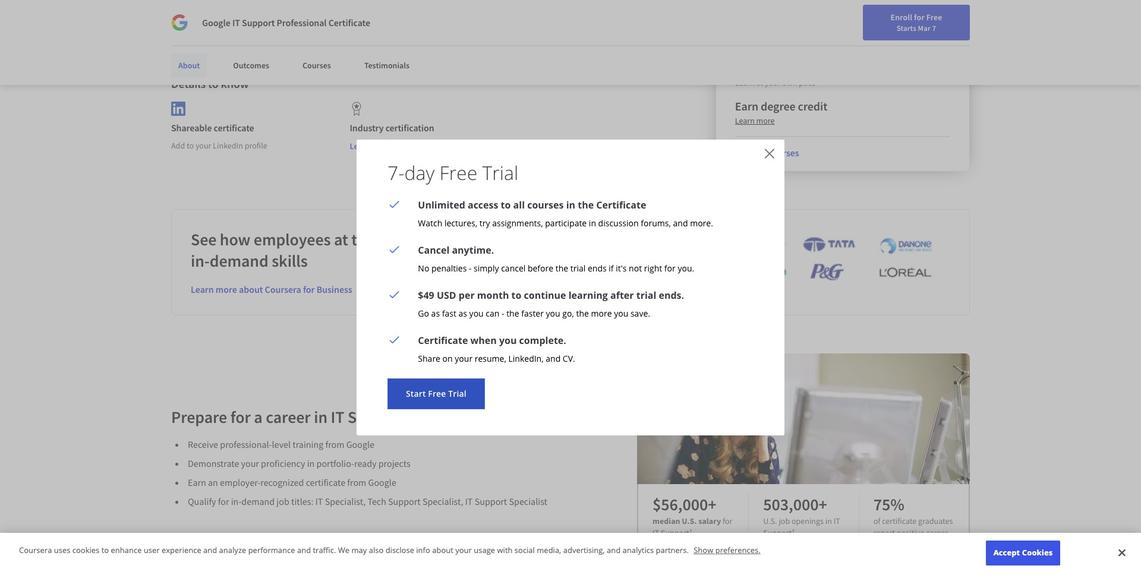 Task type: vqa. For each thing, say whether or not it's contained in the screenshot.
the Learn inside Learn more button
yes



Task type: locate. For each thing, give the bounding box(es) containing it.
+ inside 503,000 + u.s. job openings in  it support
[[819, 494, 827, 515]]

qualify for in-demand job titles: it specialist, tech support specialist, it support specialist
[[188, 496, 547, 508]]

1 u.s. from the left
[[682, 516, 697, 527]]

for right qualify
[[218, 496, 229, 508]]

1 vertical spatial career
[[926, 528, 948, 539]]

0 horizontal spatial career
[[266, 407, 311, 428]]

0 vertical spatial google
[[202, 17, 231, 29]]

0 vertical spatial about
[[239, 284, 263, 295]]

learn for learn more
[[350, 141, 370, 152]]

certificate down portfolio- on the bottom of the page
[[306, 477, 345, 489]]

more down the degree
[[757, 115, 775, 126]]

your left own
[[765, 77, 781, 88]]

career inside 75% of certificate graduates report positive career outcome
[[926, 528, 948, 539]]

to right month
[[512, 289, 522, 302]]

at up the degree
[[757, 77, 764, 88]]

2 vertical spatial certificate
[[418, 334, 468, 347]]

coursera down "skills"
[[265, 284, 301, 295]]

at left 10 on the right of the page
[[785, 34, 795, 49]]

0 horizontal spatial a
[[254, 407, 263, 428]]

ends.
[[659, 289, 684, 302]]

2 vertical spatial google
[[368, 477, 396, 489]]

your right "on"
[[455, 353, 473, 364]]

discussion
[[598, 218, 639, 229]]

courses up participate
[[527, 199, 564, 212]]

u.s. down 503,000
[[763, 516, 777, 527]]

find
[[811, 37, 827, 48]]

about
[[239, 284, 263, 295], [432, 545, 453, 556]]

your left usage
[[455, 545, 472, 556]]

1 horizontal spatial specialist,
[[423, 496, 463, 508]]

courses right view
[[769, 147, 800, 159]]

outcomes
[[233, 60, 269, 71]]

certificate up linkedin
[[214, 122, 254, 134]]

know
[[221, 76, 249, 91]]

support down median
[[661, 528, 689, 539]]

report
[[874, 528, 895, 539]]

1 horizontal spatial certificate
[[306, 477, 345, 489]]

2 horizontal spatial certificate
[[882, 516, 917, 527]]

and left the more.
[[673, 218, 688, 229]]

in-
[[191, 250, 210, 272], [231, 496, 242, 508]]

and
[[502, 40, 516, 51], [673, 218, 688, 229], [546, 353, 561, 364], [203, 545, 217, 556], [297, 545, 311, 556], [607, 545, 621, 556]]

all up 'assignments,'
[[513, 199, 525, 212]]

¹ down $56,000 + median u.s. salary
[[689, 528, 692, 539]]

accept cookies
[[994, 548, 1053, 558]]

median
[[653, 516, 680, 527]]

1 horizontal spatial job
[[779, 516, 790, 527]]

cookies
[[1022, 548, 1053, 558]]

techniques
[[518, 40, 557, 51]]

0 horizontal spatial job
[[277, 496, 289, 508]]

1 vertical spatial earn
[[188, 477, 206, 489]]

it down median
[[653, 528, 659, 539]]

+
[[708, 494, 717, 515], [819, 494, 827, 515]]

courses
[[769, 147, 800, 159], [527, 199, 564, 212]]

2 vertical spatial certificate
[[882, 516, 917, 527]]

the up participate
[[578, 199, 594, 212]]

2 u.s. from the left
[[763, 516, 777, 527]]

earn up learn more link
[[735, 99, 759, 114]]

0 vertical spatial courses
[[769, 147, 800, 159]]

0 horizontal spatial u.s.
[[682, 516, 697, 527]]

0 horizontal spatial certificate
[[214, 122, 254, 134]]

from down ready
[[347, 477, 366, 489]]

1 vertical spatial certificate
[[596, 199, 646, 212]]

0 horizontal spatial coursera
[[19, 545, 52, 556]]

certificate up "on"
[[418, 334, 468, 347]]

as right go
[[431, 308, 440, 319]]

0 vertical spatial trial
[[482, 160, 518, 185]]

companies
[[379, 229, 456, 250]]

how
[[220, 229, 250, 250]]

career up level
[[266, 407, 311, 428]]

per
[[459, 289, 475, 302]]

you
[[469, 308, 484, 319], [546, 308, 560, 319], [614, 308, 628, 319], [499, 334, 517, 347]]

1 horizontal spatial ¹
[[792, 528, 795, 539]]

in- left how
[[191, 250, 210, 272]]

for inside 'cancel anytime. no penalties - simply cancel before the trial ends if it's not right for you.'
[[664, 263, 676, 274]]

after
[[611, 289, 634, 302]]

support left specialist
[[475, 496, 507, 508]]

linkedin,
[[509, 353, 544, 364]]

✕ button
[[764, 143, 775, 163]]

certificate inside 75% of certificate graduates report positive career outcome
[[882, 516, 917, 527]]

0 vertical spatial -
[[469, 263, 472, 274]]

your inside privacy alert dialog
[[455, 545, 472, 556]]

learn for learn at your own pace
[[735, 77, 755, 88]]

continue
[[524, 289, 566, 302]]

receive
[[188, 439, 218, 451]]

job down 503,000
[[779, 516, 790, 527]]

1 vertical spatial job
[[779, 516, 790, 527]]

for
[[914, 12, 925, 23], [664, 263, 676, 274], [303, 284, 315, 295], [230, 407, 251, 428], [218, 496, 229, 508], [723, 516, 733, 527]]

support up network
[[242, 17, 275, 29]]

1 horizontal spatial as
[[459, 308, 467, 319]]

certificate up discussion
[[596, 199, 646, 212]]

earn degree credit learn more
[[735, 99, 828, 126]]

accept
[[994, 548, 1020, 558]]

and left the traffic.
[[297, 545, 311, 556]]

shareable certificate
[[171, 122, 254, 134]]

job
[[277, 496, 289, 508], [779, 516, 790, 527]]

+ up salary at the bottom of the page
[[708, 494, 717, 515]]

2 as from the left
[[459, 308, 467, 319]]

0 horizontal spatial at
[[334, 229, 348, 250]]

demand down employer-
[[242, 496, 275, 508]]

u.s. inside $56,000 + median u.s. salary
[[682, 516, 697, 527]]

you right when
[[499, 334, 517, 347]]

skills you'll gain
[[171, 13, 253, 28]]

demonstrate your proficiency in portfolio-ready projects
[[188, 458, 411, 470]]

certificate inside certificate when you complete. share on your resume, linkedin, and cv.
[[418, 334, 468, 347]]

- right the can in the bottom of the page
[[502, 308, 504, 319]]

u.s. down $56,000
[[682, 516, 697, 527]]

for left you.
[[664, 263, 676, 274]]

- left simply at the top
[[469, 263, 472, 274]]

you inside certificate when you complete. share on your resume, linkedin, and cv.
[[499, 334, 517, 347]]

for up mar
[[914, 12, 925, 23]]

0 vertical spatial a
[[843, 34, 849, 49]]

1 horizontal spatial at
[[757, 77, 764, 88]]

start free trial status
[[388, 379, 754, 410]]

learn down industry
[[350, 141, 370, 152]]

2 horizontal spatial certificate
[[596, 199, 646, 212]]

trial left ends
[[571, 263, 586, 274]]

google up service
[[202, 17, 231, 29]]

pace
[[799, 77, 816, 88]]

coursera uses cookies to enhance user experience and analyze performance and traffic. we may also disclose info about your usage with social media, advertising, and analytics partners. show preferences.
[[19, 545, 761, 556]]

1 ¹ from the left
[[689, 528, 692, 539]]

profile
[[245, 140, 267, 151]]

prepare for a career in  it support
[[171, 407, 406, 428]]

trial inside 'button'
[[448, 388, 467, 399]]

job down recognized
[[277, 496, 289, 508]]

learn for learn more about coursera for business
[[191, 284, 214, 295]]

free up "unlimited"
[[440, 160, 477, 185]]

learn inside button
[[350, 141, 370, 152]]

at
[[785, 34, 795, 49], [757, 77, 764, 88], [334, 229, 348, 250]]

0 horizontal spatial earn
[[188, 477, 206, 489]]

free inside 'enroll for free starts mar 7'
[[927, 12, 942, 23]]

learn up learn more link
[[735, 77, 755, 88]]

0 horizontal spatial from
[[325, 439, 344, 451]]

¹ down openings
[[792, 528, 795, 539]]

¹ for 503,000
[[792, 528, 795, 539]]

certificate up positive
[[882, 516, 917, 527]]

+ up openings
[[819, 494, 827, 515]]

1 horizontal spatial -
[[502, 308, 504, 319]]

0 vertical spatial demand
[[210, 250, 268, 272]]

professional-
[[220, 439, 272, 451]]

u.s. inside 503,000 + u.s. job openings in  it support
[[763, 516, 777, 527]]

0 horizontal spatial trial
[[571, 263, 586, 274]]

from
[[325, 439, 344, 451], [347, 477, 366, 489]]

your
[[828, 37, 844, 48], [765, 77, 781, 88], [195, 140, 211, 151], [455, 353, 473, 364], [241, 458, 259, 470], [455, 545, 472, 556]]

1 horizontal spatial trial
[[482, 160, 518, 185]]

courses inside unlimited access to all courses in the certificate watch lectures, try assignments, participate in discussion forums, and more.
[[527, 199, 564, 212]]

0 horizontal spatial in-
[[191, 250, 210, 272]]

in left discussion
[[589, 218, 596, 229]]

+ inside $56,000 + median u.s. salary
[[708, 494, 717, 515]]

with
[[497, 545, 513, 556]]

you down after at right bottom
[[614, 308, 628, 319]]

the inside 'cancel anytime. no penalties - simply cancel before the trial ends if it's not right for you.'
[[556, 263, 568, 274]]

learning
[[569, 289, 608, 302]]

you'll
[[201, 13, 229, 28]]

1 vertical spatial trial
[[448, 388, 467, 399]]

1 vertical spatial all
[[513, 199, 525, 212]]

1 vertical spatial at
[[757, 77, 764, 88]]

of
[[874, 516, 881, 527]]

0 vertical spatial from
[[325, 439, 344, 451]]

1 horizontal spatial a
[[843, 34, 849, 49]]

accept cookies button
[[986, 541, 1060, 566]]

trial up the 'save.'
[[636, 289, 656, 302]]

support right tech
[[388, 496, 421, 508]]

0 vertical spatial in-
[[191, 250, 210, 272]]

specialist, left tech
[[325, 496, 366, 508]]

in- down employer-
[[231, 496, 242, 508]]

2 horizontal spatial at
[[785, 34, 795, 49]]

learn down see
[[191, 284, 214, 295]]

1 horizontal spatial about
[[432, 545, 453, 556]]

0 vertical spatial earn
[[735, 99, 759, 114]]

google up tech
[[368, 477, 396, 489]]

and left analyze
[[203, 545, 217, 556]]

1 horizontal spatial in-
[[231, 496, 242, 508]]

more inside $49 usd per month to continue learning after trial ends. go as fast as you can - the faster you go, the more you save.
[[591, 308, 612, 319]]

show preferences. link
[[694, 545, 761, 556]]

to left the know
[[208, 76, 219, 91]]

1 + from the left
[[708, 494, 717, 515]]

1 vertical spatial certificate
[[306, 477, 345, 489]]

1 vertical spatial trial
[[636, 289, 656, 302]]

0 vertical spatial free
[[927, 12, 942, 23]]

0 horizontal spatial +
[[708, 494, 717, 515]]

google up ready
[[346, 439, 375, 451]]

employees
[[254, 229, 331, 250]]

0 vertical spatial job
[[277, 496, 289, 508]]

salary
[[699, 516, 721, 527]]

1 vertical spatial a
[[254, 407, 263, 428]]

we
[[338, 545, 350, 556]]

recognized
[[261, 477, 304, 489]]

all right view
[[757, 147, 767, 159]]

specialist,
[[325, 496, 366, 508], [423, 496, 463, 508]]

graduates
[[918, 516, 953, 527]]

all inside unlimited access to all courses in the certificate watch lectures, try assignments, participate in discussion forums, and more.
[[513, 199, 525, 212]]

support down 503,000
[[763, 528, 792, 539]]

it right openings
[[834, 516, 840, 527]]

a up the professional-
[[254, 407, 263, 428]]

more down 'learning'
[[591, 308, 612, 319]]

as right fast
[[459, 308, 467, 319]]

it right you'll at the left of the page
[[232, 17, 240, 29]]

2 vertical spatial free
[[428, 388, 446, 399]]

0 horizontal spatial courses
[[527, 199, 564, 212]]

all
[[757, 147, 767, 159], [513, 199, 525, 212]]

0 horizontal spatial specialist,
[[325, 496, 366, 508]]

0 horizontal spatial as
[[431, 308, 440, 319]]

testimonials
[[364, 60, 410, 71]]

in right openings
[[826, 516, 832, 527]]

None search field
[[170, 31, 455, 55]]

to inside unlimited access to all courses in the certificate watch lectures, try assignments, participate in discussion forums, and more.
[[501, 199, 511, 212]]

earn left an
[[188, 477, 206, 489]]

more down industry certification
[[372, 141, 391, 152]]

user
[[144, 545, 160, 556]]

support
[[242, 17, 275, 29], [348, 407, 406, 428], [388, 496, 421, 508], [475, 496, 507, 508], [661, 528, 689, 539], [763, 528, 792, 539]]

1 vertical spatial in-
[[231, 496, 242, 508]]

¹
[[689, 528, 692, 539], [792, 528, 795, 539]]

mastering
[[485, 229, 557, 250]]

2 vertical spatial at
[[334, 229, 348, 250]]

degree
[[761, 99, 796, 114]]

about inside privacy alert dialog
[[432, 545, 453, 556]]

1 horizontal spatial earn
[[735, 99, 759, 114]]

1 vertical spatial from
[[347, 477, 366, 489]]

trial inside $49 usd per month to continue learning after trial ends. go as fast as you can - the faster you go, the more you save.
[[636, 289, 656, 302]]

to right add
[[187, 140, 194, 151]]

1 vertical spatial free
[[440, 160, 477, 185]]

and left "cv."
[[546, 353, 561, 364]]

about right info
[[432, 545, 453, 556]]

0 horizontal spatial all
[[513, 199, 525, 212]]

1 horizontal spatial all
[[757, 147, 767, 159]]

shareable
[[171, 122, 212, 134]]

privacy alert dialog
[[0, 533, 1141, 575]]

anytime.
[[452, 244, 494, 257]]

1 vertical spatial courses
[[527, 199, 564, 212]]

earn inside earn degree credit learn more
[[735, 99, 759, 114]]

demand up learn more about coursera for business link
[[210, 250, 268, 272]]

see how employees at top companies are mastering in-demand skills
[[191, 229, 557, 272]]

0 horizontal spatial -
[[469, 263, 472, 274]]

1 horizontal spatial u.s.
[[763, 516, 777, 527]]

try
[[480, 218, 490, 229]]

trial down "on"
[[448, 388, 467, 399]]

go,
[[562, 308, 574, 319]]

1 horizontal spatial certificate
[[418, 334, 468, 347]]

to right cookies
[[101, 545, 109, 556]]

to inside $49 usd per month to continue learning after trial ends. go as fast as you can - the faster you go, the more you save.
[[512, 289, 522, 302]]

0 horizontal spatial ¹
[[689, 528, 692, 539]]

on
[[443, 353, 453, 364]]

the inside unlimited access to all courses in the certificate watch lectures, try assignments, participate in discussion forums, and more.
[[578, 199, 594, 212]]

coursera inside privacy alert dialog
[[19, 545, 52, 556]]

from up portfolio- on the bottom of the page
[[325, 439, 344, 451]]

$49
[[418, 289, 434, 302]]

uses
[[54, 545, 70, 556]]

free
[[927, 12, 942, 23], [440, 160, 477, 185], [428, 388, 446, 399]]

1 vertical spatial -
[[502, 308, 504, 319]]

1 horizontal spatial career
[[926, 528, 948, 539]]

it inside for it support
[[653, 528, 659, 539]]

learn inside earn degree credit learn more
[[735, 115, 755, 126]]

0 horizontal spatial certificate
[[329, 17, 370, 29]]

customer service
[[177, 40, 237, 51]]

certificate up cloud
[[329, 17, 370, 29]]

1 vertical spatial about
[[432, 545, 453, 556]]

2 ¹ from the left
[[792, 528, 795, 539]]

coursera left uses
[[19, 545, 52, 556]]

for right salary at the bottom of the page
[[723, 516, 733, 527]]

specialist, up info
[[423, 496, 463, 508]]

find your new career link
[[805, 36, 892, 51]]

more inside button
[[372, 141, 391, 152]]

in
[[566, 199, 575, 212], [589, 218, 596, 229], [314, 407, 328, 428], [307, 458, 315, 470], [826, 516, 832, 527]]

0 horizontal spatial trial
[[448, 388, 467, 399]]

1 horizontal spatial coursera
[[265, 284, 301, 295]]

2 + from the left
[[819, 494, 827, 515]]

cancel
[[501, 263, 526, 274]]

projects
[[378, 458, 411, 470]]

cancel
[[418, 244, 450, 257]]

demand inside see how employees at top companies are mastering in-demand skills
[[210, 250, 268, 272]]

to up 'assignments,'
[[501, 199, 511, 212]]

0 vertical spatial career
[[266, 407, 311, 428]]

75%
[[874, 494, 904, 515]]

0 vertical spatial trial
[[571, 263, 586, 274]]

certificate inside unlimited access to all courses in the certificate watch lectures, try assignments, participate in discussion forums, and more.
[[596, 199, 646, 212]]

1 horizontal spatial +
[[819, 494, 827, 515]]

+ for 503,000
[[819, 494, 827, 515]]

1 horizontal spatial trial
[[636, 289, 656, 302]]

for left business on the left of page
[[303, 284, 315, 295]]

1 vertical spatial coursera
[[19, 545, 52, 556]]

gain
[[231, 13, 253, 28]]

learn up view
[[735, 115, 755, 126]]

free up 7
[[927, 12, 942, 23]]

for inside for it support
[[723, 516, 733, 527]]



Task type: describe. For each thing, give the bounding box(es) containing it.
qualify
[[188, 496, 216, 508]]

for it support
[[653, 516, 733, 539]]

2 specialist, from the left
[[423, 496, 463, 508]]

before
[[528, 263, 553, 274]]

earn for degree
[[735, 99, 759, 114]]

- inside $49 usd per month to continue learning after trial ends. go as fast as you can - the faster you go, the more you save.
[[502, 308, 504, 319]]

debugging
[[577, 40, 615, 51]]

about link
[[171, 53, 207, 78]]

add to your linkedin profile
[[171, 140, 267, 151]]

and inside unlimited access to all courses in the certificate watch lectures, try assignments, participate in discussion forums, and more.
[[673, 218, 688, 229]]

for inside 'enroll for free starts mar 7'
[[914, 12, 925, 23]]

and right algorithms at the top of page
[[502, 40, 516, 51]]

for link
[[171, 0, 242, 24]]

0 vertical spatial all
[[757, 147, 767, 159]]

cookies
[[72, 545, 99, 556]]

in inside 503,000 + u.s. job openings in  it support
[[826, 516, 832, 527]]

when
[[471, 334, 497, 347]]

support inside for it support
[[661, 528, 689, 539]]

in- inside see how employees at top companies are mastering in-demand skills
[[191, 250, 210, 272]]

resume,
[[475, 353, 506, 364]]

it inside 503,000 + u.s. job openings in  it support
[[834, 516, 840, 527]]

simply
[[474, 263, 499, 274]]

lectures,
[[445, 218, 477, 229]]

✕
[[764, 143, 775, 163]]

it right titles:
[[315, 496, 323, 508]]

network
[[257, 40, 287, 51]]

an
[[208, 477, 218, 489]]

unlimited access to all courses in the certificate watch lectures, try assignments, participate in discussion forums, and more.
[[418, 199, 713, 229]]

learn more about coursera for business link
[[191, 284, 352, 295]]

analytics
[[623, 545, 654, 556]]

learn more button
[[350, 140, 391, 152]]

more down how
[[216, 284, 237, 295]]

enhance
[[111, 545, 142, 556]]

outcome
[[874, 540, 904, 551]]

algorithms
[[463, 40, 501, 51]]

0 horizontal spatial about
[[239, 284, 263, 295]]

in up training
[[314, 407, 328, 428]]

0 vertical spatial at
[[785, 34, 795, 49]]

earn for an
[[188, 477, 206, 489]]

in down training
[[307, 458, 315, 470]]

advertising,
[[563, 545, 605, 556]]

your inside certificate when you complete. share on your resume, linkedin, and cv.
[[455, 353, 473, 364]]

1 vertical spatial google
[[346, 439, 375, 451]]

partners.
[[656, 545, 689, 556]]

network protocols
[[257, 40, 322, 51]]

free inside 'button'
[[428, 388, 446, 399]]

help center image
[[1110, 544, 1125, 559]]

it left specialist
[[465, 496, 473, 508]]

you left go,
[[546, 308, 560, 319]]

service
[[212, 40, 237, 51]]

support inside 503,000 + u.s. job openings in  it support
[[763, 528, 792, 539]]

english
[[913, 37, 942, 49]]

google it support professional certificate
[[202, 17, 370, 29]]

to inside privacy alert dialog
[[101, 545, 109, 556]]

find your new career
[[811, 37, 886, 48]]

1 horizontal spatial courses
[[769, 147, 800, 159]]

the right go,
[[576, 308, 589, 319]]

may
[[352, 545, 367, 556]]

access
[[468, 199, 498, 212]]

trial inside 'cancel anytime. no penalties - simply cancel before the trial ends if it's not right for you.'
[[571, 263, 586, 274]]

¹ for $56,000
[[689, 528, 692, 539]]

at inside see how employees at top companies are mastering in-demand skills
[[334, 229, 348, 250]]

traffic.
[[313, 545, 336, 556]]

testimonials link
[[357, 53, 417, 78]]

career
[[863, 37, 886, 48]]

and inside certificate when you complete. share on your resume, linkedin, and cv.
[[546, 353, 561, 364]]

linkedin
[[213, 140, 243, 151]]

top
[[352, 229, 376, 250]]

receive professional-level training from google
[[188, 439, 375, 451]]

503,000 + u.s. job openings in  it support
[[763, 494, 840, 539]]

no
[[418, 263, 429, 274]]

6
[[735, 34, 742, 49]]

coursera enterprise logos image
[[705, 237, 943, 288]]

the left "faster"
[[507, 308, 519, 319]]

performance
[[248, 545, 295, 556]]

learn at your own pace
[[735, 77, 816, 88]]

business
[[317, 284, 352, 295]]

mar
[[918, 23, 931, 33]]

skills
[[272, 250, 308, 272]]

week
[[852, 34, 878, 49]]

view all courses
[[735, 147, 800, 159]]

cloud
[[342, 40, 362, 51]]

7-
[[388, 160, 405, 185]]

$56,000
[[653, 494, 708, 515]]

courses link
[[295, 53, 338, 78]]

preferences.
[[715, 545, 761, 556]]

customer
[[177, 40, 210, 51]]

english button
[[892, 24, 964, 62]]

support up ready
[[348, 407, 406, 428]]

- inside 'cancel anytime. no penalties - simply cancel before the trial ends if it's not right for you.'
[[469, 263, 472, 274]]

media,
[[537, 545, 561, 556]]

0 vertical spatial certificate
[[214, 122, 254, 134]]

certificate when you complete. share on your resume, linkedin, and cv.
[[418, 334, 575, 364]]

and left analytics
[[607, 545, 621, 556]]

your down shareable certificate
[[195, 140, 211, 151]]

1 as from the left
[[431, 308, 440, 319]]

you.
[[678, 263, 694, 274]]

it up portfolio- on the bottom of the page
[[331, 407, 344, 428]]

google image
[[171, 14, 188, 31]]

industry certification
[[350, 122, 434, 134]]

new
[[846, 37, 861, 48]]

disclose
[[386, 545, 414, 556]]

enroll for free starts mar 7
[[891, 12, 942, 33]]

1 vertical spatial demand
[[242, 496, 275, 508]]

right
[[644, 263, 662, 274]]

info
[[416, 545, 430, 556]]

tech
[[368, 496, 386, 508]]

$49 usd per month to continue learning after trial ends. go as fast as you can - the faster you go, the more you save.
[[418, 289, 684, 319]]

free for for
[[927, 12, 942, 23]]

learn more
[[350, 141, 391, 152]]

encryption
[[423, 40, 461, 51]]

unlimited
[[418, 199, 465, 212]]

protocols
[[289, 40, 322, 51]]

1 specialist, from the left
[[325, 496, 366, 508]]

day
[[405, 160, 435, 185]]

free for day
[[440, 160, 477, 185]]

about
[[178, 60, 200, 71]]

ready
[[354, 458, 377, 470]]

earn an employer-recognized certificate from google
[[188, 477, 396, 489]]

7
[[932, 23, 936, 33]]

more inside earn degree credit learn more
[[757, 115, 775, 126]]

you left the can in the bottom of the page
[[469, 308, 484, 319]]

titles:
[[291, 496, 314, 508]]

in up participate
[[566, 199, 575, 212]]

certification
[[386, 122, 434, 134]]

months
[[744, 34, 783, 49]]

your down the professional-
[[241, 458, 259, 470]]

your right find
[[828, 37, 844, 48]]

start free trial button
[[388, 379, 485, 410]]

share
[[418, 353, 440, 364]]

job inside 503,000 + u.s. job openings in  it support
[[779, 516, 790, 527]]

0 vertical spatial certificate
[[329, 17, 370, 29]]

can
[[486, 308, 500, 319]]

if
[[609, 263, 614, 274]]

it's
[[616, 263, 627, 274]]

0 vertical spatial coursera
[[265, 284, 301, 295]]

1 horizontal spatial from
[[347, 477, 366, 489]]

+ for $56,000
[[708, 494, 717, 515]]

analyze
[[219, 545, 246, 556]]

for up the professional-
[[230, 407, 251, 428]]

for
[[176, 6, 189, 18]]



